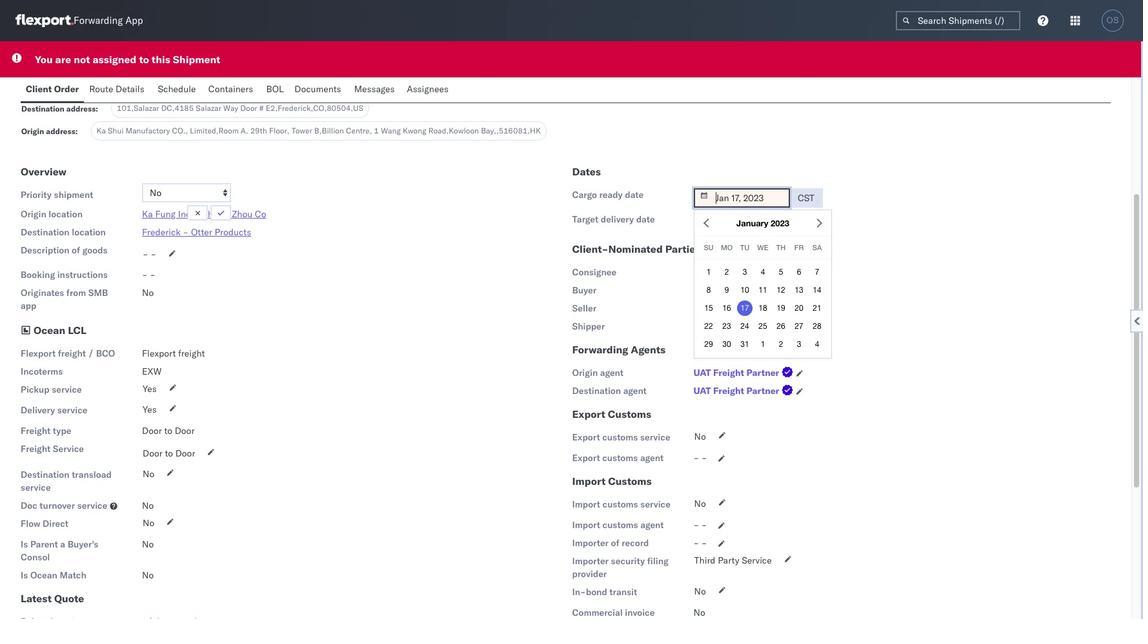 Task type: locate. For each thing, give the bounding box(es) containing it.
2 button up 9
[[719, 265, 735, 280]]

16 button
[[719, 301, 735, 317]]

location
[[49, 209, 83, 220], [72, 227, 106, 238]]

service
[[53, 443, 84, 455], [742, 555, 772, 567]]

2 vertical spatial import
[[572, 520, 600, 531]]

15
[[704, 304, 713, 313]]

of for importer
[[611, 538, 619, 549]]

0 vertical spatial 4
[[761, 268, 765, 277]]

16
[[723, 304, 731, 313]]

uat for destination agent
[[694, 385, 711, 397]]

3 down the 27 button
[[797, 340, 801, 349]]

2 vertical spatial :
[[75, 127, 78, 136]]

0 vertical spatial 2 button
[[719, 265, 735, 280]]

destination inside destination transload service
[[21, 469, 69, 481]]

of left goods
[[72, 245, 80, 256]]

import down the export customs agent
[[572, 475, 606, 488]]

2 freight from the left
[[178, 348, 205, 360]]

2 flexport from the left
[[142, 348, 176, 360]]

0 vertical spatial :
[[103, 81, 106, 91]]

is for is parent a buyer's consol
[[21, 539, 28, 551]]

january
[[737, 218, 768, 229]]

destination up description
[[21, 227, 69, 238]]

description
[[21, 245, 69, 256]]

1 vertical spatial ka
[[142, 209, 153, 220]]

2 down the 26 button
[[779, 340, 783, 349]]

customs down export customs service
[[602, 453, 638, 464]]

0 vertical spatial 3
[[743, 268, 747, 277]]

location up destination location
[[49, 209, 83, 220]]

18
[[759, 304, 767, 313]]

0 horizontal spatial :
[[75, 127, 78, 136]]

client-
[[572, 243, 608, 256]]

customs for export customs agent
[[602, 453, 638, 464]]

MMM D, YYYY text field
[[694, 213, 790, 232]]

import for import customs service
[[572, 499, 600, 511]]

2 uat from the top
[[694, 385, 711, 397]]

1 vertical spatial forwarding
[[572, 343, 628, 356]]

0 vertical spatial booking
[[21, 81, 52, 91]]

2 for the top 2 button
[[725, 268, 729, 277]]

a
[[60, 539, 65, 551]]

29
[[704, 340, 713, 349]]

- - for description of goods
[[143, 249, 156, 260]]

1 down 25 button
[[761, 340, 765, 349]]

service right party
[[742, 555, 772, 567]]

0 vertical spatial service
[[53, 443, 84, 455]]

forwarding left app
[[74, 15, 123, 27]]

origin location
[[21, 209, 83, 220]]

flexport up exw
[[142, 348, 176, 360]]

customs up import customs agent
[[603, 499, 638, 511]]

ka left fung
[[142, 209, 153, 220]]

smb
[[88, 287, 108, 299]]

ka fung ind tech hui zhou co link
[[142, 209, 266, 220]]

origin down destination address :
[[21, 127, 44, 136]]

address down doc
[[66, 104, 96, 114]]

is parent a buyer's consol
[[21, 539, 98, 564]]

1 vertical spatial 2
[[779, 340, 783, 349]]

1 vertical spatial date
[[636, 214, 655, 225]]

2 button down the 26 button
[[773, 337, 789, 353]]

door to door
[[142, 425, 195, 437], [143, 448, 195, 460]]

importer
[[572, 538, 609, 549], [572, 556, 609, 567]]

0 horizontal spatial service
[[53, 443, 84, 455]]

1 vertical spatial 3
[[797, 340, 801, 349]]

fr
[[795, 243, 804, 252]]

0 vertical spatial import
[[572, 475, 606, 488]]

3 customs from the top
[[603, 499, 638, 511]]

0 vertical spatial address
[[66, 104, 96, 114]]

4 left 5
[[761, 268, 765, 277]]

products
[[215, 227, 251, 238]]

4 button
[[755, 265, 771, 280], [809, 337, 825, 353]]

1 button down 25 button
[[755, 337, 771, 353]]

ka for ka shui manufactory co., limited,room a, 29th floor, tower b,billion centre, 1 wang kwong road,kowloon bay,,516081,hk
[[97, 126, 106, 136]]

1 vertical spatial booking
[[21, 269, 55, 281]]

: right doc
[[103, 81, 106, 91]]

route
[[89, 83, 113, 95]]

0 vertical spatial uat
[[694, 367, 711, 379]]

ka for ka fung ind tech hui zhou co
[[142, 209, 153, 220]]

0 vertical spatial uat freight partner link
[[694, 367, 796, 380]]

1 horizontal spatial ka
[[142, 209, 153, 220]]

2 horizontal spatial :
[[103, 81, 106, 91]]

service up import customs agent
[[641, 499, 671, 511]]

4 button down 28 button
[[809, 337, 825, 353]]

0 vertical spatial 3 button
[[737, 265, 753, 280]]

19
[[777, 304, 785, 313]]

address for origin address
[[46, 127, 75, 136]]

ocean down consol
[[30, 570, 57, 582]]

0 horizontal spatial 4
[[761, 268, 765, 277]]

: for 101,salazar dc,4185 salazar way  door # e2,frederick,co,80504,us
[[96, 104, 98, 114]]

partner for destination agent
[[747, 385, 779, 397]]

floor,
[[269, 126, 290, 136]]

uat freight partner link for origin agent
[[694, 367, 796, 380]]

24 button
[[737, 319, 753, 335]]

1 horizontal spatial 4 button
[[809, 337, 825, 353]]

is down consol
[[21, 570, 28, 582]]

destination for destination transload service
[[21, 469, 69, 481]]

1 horizontal spatial freight
[[178, 348, 205, 360]]

1 vertical spatial uat
[[694, 385, 711, 397]]

origin down priority
[[21, 209, 46, 220]]

date for target delivery date
[[636, 214, 655, 225]]

4
[[761, 268, 765, 277], [815, 340, 819, 349]]

1 vertical spatial 1 button
[[755, 337, 771, 353]]

1 button
[[701, 265, 717, 280], [755, 337, 771, 353]]

2 customs from the top
[[602, 453, 638, 464]]

record
[[622, 538, 649, 549]]

booking up originates
[[21, 269, 55, 281]]

export for export customs
[[572, 408, 605, 421]]

22 button
[[701, 319, 717, 335]]

uat for origin agent
[[694, 367, 711, 379]]

0 vertical spatial forwarding
[[74, 15, 123, 27]]

1 horizontal spatial 3 button
[[791, 337, 807, 353]]

service up delivery service
[[52, 384, 82, 396]]

1 left "wang"
[[374, 126, 379, 136]]

3 import from the top
[[572, 520, 600, 531]]

2 for right 2 button
[[779, 340, 783, 349]]

forwarding app link
[[15, 14, 143, 27]]

2 yes from the top
[[143, 404, 157, 416]]

1 horizontal spatial 1
[[707, 268, 711, 277]]

1 vertical spatial import
[[572, 499, 600, 511]]

shipment
[[54, 189, 93, 201]]

- - for seller
[[694, 303, 707, 314]]

origin for origin location
[[21, 209, 46, 220]]

2 vertical spatial export
[[572, 453, 600, 464]]

exw
[[142, 366, 161, 378]]

service down transload
[[77, 500, 107, 512]]

0 vertical spatial of
[[72, 245, 80, 256]]

: down route
[[96, 104, 98, 114]]

1 flexport from the left
[[21, 348, 56, 360]]

origin for origin agent
[[572, 367, 598, 379]]

origin for origin address :
[[21, 127, 44, 136]]

4 down 28 button
[[815, 340, 819, 349]]

schedule button
[[153, 77, 203, 103]]

delivery
[[21, 405, 55, 416]]

destination down client
[[21, 104, 64, 114]]

Search Shipments (/) text field
[[896, 11, 1021, 30]]

1 uat freight partner link from the top
[[694, 367, 796, 380]]

2 vertical spatial origin
[[572, 367, 598, 379]]

1 vertical spatial partner
[[747, 385, 779, 397]]

0 horizontal spatial of
[[72, 245, 80, 256]]

location up goods
[[72, 227, 106, 238]]

26 button
[[773, 319, 789, 335]]

7822
[[125, 81, 144, 90]]

is inside is parent a buyer's consol
[[21, 539, 28, 551]]

this
[[152, 53, 170, 66]]

date right ready
[[625, 189, 644, 201]]

- - for import customs agent
[[694, 520, 707, 531]]

2 uat freight partner link from the top
[[694, 385, 796, 398]]

22
[[704, 322, 713, 331]]

4 button left 5
[[755, 265, 771, 280]]

origin up destination agent
[[572, 367, 598, 379]]

service up the export customs agent
[[640, 432, 670, 443]]

0 horizontal spatial 3 button
[[737, 265, 753, 280]]

0 horizontal spatial forwarding
[[74, 15, 123, 27]]

1 vertical spatial 2 button
[[773, 337, 789, 353]]

date for cargo ready date
[[625, 189, 644, 201]]

0 horizontal spatial 2 button
[[719, 265, 735, 280]]

2 is from the top
[[21, 570, 28, 582]]

destination for destination location
[[21, 227, 69, 238]]

destination address :
[[21, 104, 98, 114]]

export down export customs on the bottom right of page
[[572, 432, 600, 443]]

3 button
[[737, 265, 753, 280], [791, 337, 807, 353]]

2 import from the top
[[572, 499, 600, 511]]

1 horizontal spatial forwarding
[[572, 343, 628, 356]]

of for description
[[72, 245, 80, 256]]

customs up export customs service
[[608, 408, 651, 421]]

1 freight from the left
[[58, 348, 86, 360]]

1 horizontal spatial service
[[742, 555, 772, 567]]

4 customs from the top
[[603, 520, 638, 531]]

1 importer from the top
[[572, 538, 609, 549]]

match
[[60, 570, 86, 582]]

1 vertical spatial of
[[611, 538, 619, 549]]

0 vertical spatial 1 button
[[701, 265, 717, 280]]

1 vertical spatial :
[[96, 104, 98, 114]]

buyer
[[572, 285, 597, 296]]

importer inside importer security filing provider
[[572, 556, 609, 567]]

freight for flexport freight
[[178, 348, 205, 360]]

1 is from the top
[[21, 539, 28, 551]]

28
[[813, 322, 822, 331]]

2 uat freight partner from the top
[[694, 385, 779, 397]]

service up doc
[[21, 482, 51, 494]]

limited,room
[[190, 126, 239, 136]]

date right delivery
[[636, 214, 655, 225]]

1 horizontal spatial 2
[[779, 340, 783, 349]]

su
[[704, 243, 714, 252]]

origin address :
[[21, 127, 78, 136]]

1 export from the top
[[572, 408, 605, 421]]

0 vertical spatial door to door
[[142, 425, 195, 437]]

uat freight partner
[[694, 367, 779, 379], [694, 385, 779, 397]]

2 up 9
[[725, 268, 729, 277]]

bay,,516081,hk
[[481, 126, 541, 136]]

import customs agent
[[572, 520, 664, 531]]

service for export customs service
[[640, 432, 670, 443]]

destination down origin agent
[[572, 385, 621, 397]]

1 vertical spatial 4
[[815, 340, 819, 349]]

1 horizontal spatial of
[[611, 538, 619, 549]]

customs up the import customs service
[[608, 475, 652, 488]]

bol
[[266, 83, 284, 95]]

1 vertical spatial uat freight partner
[[694, 385, 779, 397]]

0 horizontal spatial flexport
[[21, 348, 56, 360]]

5 button
[[773, 265, 789, 280]]

1 uat from the top
[[694, 367, 711, 379]]

0 vertical spatial location
[[49, 209, 83, 220]]

2 horizontal spatial 1
[[761, 340, 765, 349]]

agent down export customs service
[[640, 453, 664, 464]]

0 horizontal spatial 3
[[743, 268, 747, 277]]

1 horizontal spatial 1 button
[[755, 337, 771, 353]]

0 vertical spatial origin
[[21, 127, 44, 136]]

1 horizontal spatial :
[[96, 104, 98, 114]]

to
[[139, 53, 149, 66], [164, 425, 172, 437], [165, 448, 173, 460]]

client-nominated parties
[[572, 243, 701, 256]]

:
[[103, 81, 106, 91], [96, 104, 98, 114], [75, 127, 78, 136]]

customs up the export customs agent
[[602, 432, 638, 443]]

forwarding for forwarding app
[[74, 15, 123, 27]]

9 button
[[719, 283, 735, 298]]

1 customs from the top
[[602, 432, 638, 443]]

3 export from the top
[[572, 453, 600, 464]]

centre,
[[346, 126, 372, 136]]

route details button
[[84, 77, 153, 103]]

0 vertical spatial partner
[[747, 367, 779, 379]]

0 vertical spatial date
[[625, 189, 644, 201]]

flexport. image
[[15, 14, 74, 27]]

0 vertical spatial export
[[572, 408, 605, 421]]

0 horizontal spatial 1 button
[[701, 265, 717, 280]]

31 button
[[737, 337, 753, 353]]

export down destination agent
[[572, 408, 605, 421]]

documents
[[295, 83, 341, 95]]

2 export from the top
[[572, 432, 600, 443]]

flow direct
[[21, 518, 68, 530]]

is for is ocean match
[[21, 570, 28, 582]]

1 horizontal spatial 3
[[797, 340, 801, 349]]

0 vertical spatial 2
[[725, 268, 729, 277]]

uat freight partner link for destination agent
[[694, 385, 796, 398]]

2 partner from the top
[[747, 385, 779, 397]]

hui
[[215, 209, 230, 220]]

export up import customs
[[572, 453, 600, 464]]

1 horizontal spatial flexport
[[142, 348, 176, 360]]

destination down freight service
[[21, 469, 69, 481]]

import down import customs
[[572, 499, 600, 511]]

0 vertical spatial ka
[[97, 126, 106, 136]]

1 up 8
[[707, 268, 711, 277]]

3 button down the 27 button
[[791, 337, 807, 353]]

1 vertical spatial 3 button
[[791, 337, 807, 353]]

flexport for flexport freight / bco
[[21, 348, 56, 360]]

customs up importer of record
[[603, 520, 638, 531]]

bol button
[[261, 77, 289, 103]]

0 horizontal spatial 4 button
[[755, 265, 771, 280]]

1 vertical spatial uat freight partner link
[[694, 385, 796, 398]]

1 vertical spatial is
[[21, 570, 28, 582]]

1 partner from the top
[[747, 367, 779, 379]]

ka shui manufactory co., limited,room a, 29th floor, tower b,billion centre, 1 wang kwong road,kowloon bay,,516081,hk
[[97, 126, 541, 136]]

1 uat freight partner from the top
[[694, 367, 779, 379]]

flexport up incoterms
[[21, 348, 56, 360]]

1 import from the top
[[572, 475, 606, 488]]

1 vertical spatial origin
[[21, 209, 46, 220]]

ka
[[97, 126, 106, 136], [142, 209, 153, 220]]

0 horizontal spatial ka
[[97, 126, 106, 136]]

- - for buyer
[[694, 285, 707, 296]]

1 vertical spatial importer
[[572, 556, 609, 567]]

ocean left 'lcl'
[[34, 324, 65, 337]]

0 vertical spatial uat freight partner
[[694, 367, 779, 379]]

containers
[[208, 83, 253, 95]]

export customs
[[572, 408, 651, 421]]

assigned
[[93, 53, 137, 66]]

: down destination address :
[[75, 127, 78, 136]]

service down type
[[53, 443, 84, 455]]

booking for booking instructions
[[21, 269, 55, 281]]

1 yes from the top
[[143, 383, 157, 395]]

1 vertical spatial address
[[46, 127, 75, 136]]

service inside destination transload service
[[21, 482, 51, 494]]

3 button up the 10 button
[[737, 265, 753, 280]]

3 up the 10 button
[[743, 268, 747, 277]]

destination for destination agent
[[572, 385, 621, 397]]

utc
[[798, 217, 815, 229]]

0 horizontal spatial freight
[[58, 348, 86, 360]]

0 vertical spatial 1
[[374, 126, 379, 136]]

address down destination address :
[[46, 127, 75, 136]]

1 vertical spatial yes
[[143, 404, 157, 416]]

0 vertical spatial is
[[21, 539, 28, 551]]

11
[[759, 286, 767, 295]]

- - for export customs agent
[[694, 453, 707, 464]]

uat
[[694, 367, 711, 379], [694, 385, 711, 397]]

freight for flexport freight / bco
[[58, 348, 86, 360]]

1 vertical spatial export
[[572, 432, 600, 443]]

is up consol
[[21, 539, 28, 551]]

agent
[[600, 367, 624, 379], [623, 385, 647, 397], [640, 453, 664, 464], [641, 520, 664, 531]]

ind
[[178, 209, 191, 220]]

agent up export customs on the bottom right of page
[[623, 385, 647, 397]]

2 importer from the top
[[572, 556, 609, 567]]

th
[[776, 243, 786, 252]]

0 vertical spatial customs
[[608, 408, 651, 421]]

1 vertical spatial customs
[[608, 475, 652, 488]]

ka left shui
[[97, 126, 106, 136]]

assignees
[[407, 83, 449, 95]]

instructions
[[57, 269, 108, 281]]

0 horizontal spatial 2
[[725, 268, 729, 277]]

1 horizontal spatial 4
[[815, 340, 819, 349]]

1 button up 8
[[701, 265, 717, 280]]

order
[[54, 83, 79, 95]]

uat freight partner for origin agent
[[694, 367, 779, 379]]

0 vertical spatial yes
[[143, 383, 157, 395]]

customs
[[608, 408, 651, 421], [608, 475, 652, 488]]

export
[[572, 408, 605, 421], [572, 432, 600, 443], [572, 453, 600, 464]]

: for ka shui manufactory co., limited,room a, 29th floor, tower b,billion centre, 1 wang kwong road,kowloon bay,,516081,hk
[[75, 127, 78, 136]]

forwarding up origin agent
[[572, 343, 628, 356]]

delivery
[[601, 214, 634, 225]]

1 vertical spatial location
[[72, 227, 106, 238]]

booking down you
[[21, 81, 52, 91]]

0 vertical spatial importer
[[572, 538, 609, 549]]

of down import customs agent
[[611, 538, 619, 549]]

import up importer of record
[[572, 520, 600, 531]]

2 vertical spatial to
[[165, 448, 173, 460]]



Task type: vqa. For each thing, say whether or not it's contained in the screenshot.


Task type: describe. For each thing, give the bounding box(es) containing it.
in-
[[572, 587, 586, 598]]

import for import customs
[[572, 475, 606, 488]]

0 vertical spatial 4 button
[[755, 265, 771, 280]]

client order
[[26, 83, 79, 95]]

filing
[[647, 556, 669, 567]]

target delivery date
[[572, 214, 655, 225]]

bond
[[586, 587, 607, 598]]

agent up destination agent
[[600, 367, 624, 379]]

app
[[21, 300, 36, 312]]

type
[[53, 425, 71, 437]]

booking for booking unique doc id :
[[21, 81, 52, 91]]

from
[[66, 287, 86, 299]]

ocean lcl
[[34, 324, 86, 337]]

tu
[[740, 243, 750, 252]]

4 for the bottom 4 button
[[815, 340, 819, 349]]

destination location
[[21, 227, 106, 238]]

5
[[779, 268, 783, 277]]

location for origin location
[[49, 209, 83, 220]]

3 for top 3 button
[[743, 268, 747, 277]]

you
[[35, 53, 53, 66]]

quote
[[54, 593, 84, 606]]

kwong
[[403, 126, 426, 136]]

originates from smb app
[[21, 287, 108, 312]]

address for destination address
[[66, 104, 96, 114]]

1 vertical spatial 4 button
[[809, 337, 825, 353]]

28 button
[[809, 319, 825, 335]]

13
[[795, 286, 803, 295]]

service for doc turnover service
[[77, 500, 107, 512]]

flow
[[21, 518, 40, 530]]

customs for import customs service
[[603, 499, 638, 511]]

destination for destination address :
[[21, 104, 64, 114]]

service up type
[[57, 405, 87, 416]]

messages button
[[349, 77, 402, 103]]

third
[[694, 555, 716, 567]]

dc,4185
[[161, 103, 194, 113]]

location for destination location
[[72, 227, 106, 238]]

customs for export customs service
[[602, 432, 638, 443]]

customs for import customs agent
[[603, 520, 638, 531]]

turnover
[[40, 500, 75, 512]]

latest
[[21, 593, 52, 606]]

way
[[223, 103, 238, 113]]

15 button
[[701, 301, 717, 317]]

priority shipment
[[21, 189, 93, 201]]

consignee
[[572, 267, 617, 278]]

forwarding for forwarding agents
[[572, 343, 628, 356]]

import for import customs agent
[[572, 520, 600, 531]]

freight service
[[21, 443, 84, 455]]

doc
[[21, 500, 37, 512]]

26
[[777, 322, 785, 331]]

- - for consignee
[[694, 267, 707, 278]]

yes for pickup service
[[143, 383, 157, 395]]

client order button
[[21, 77, 84, 103]]

1 vertical spatial service
[[742, 555, 772, 567]]

4 for top 4 button
[[761, 268, 765, 277]]

assignees button
[[402, 77, 456, 103]]

commercial invoice
[[572, 607, 655, 620]]

cst
[[798, 192, 815, 204]]

0 horizontal spatial 1
[[374, 126, 379, 136]]

MMM D, YYYY text field
[[694, 188, 790, 208]]

importer for importer of record
[[572, 538, 609, 549]]

export customs agent
[[572, 453, 664, 464]]

incoterms
[[21, 366, 63, 378]]

freight type
[[21, 425, 71, 437]]

1 vertical spatial ocean
[[30, 570, 57, 582]]

11 button
[[755, 283, 771, 298]]

priority
[[21, 189, 52, 201]]

1 vertical spatial door to door
[[143, 448, 195, 460]]

buyer's
[[68, 539, 98, 551]]

flexport for flexport freight
[[142, 348, 176, 360]]

zhou
[[232, 209, 253, 220]]

details
[[116, 83, 144, 95]]

doc turnover service
[[21, 500, 107, 512]]

target
[[572, 214, 599, 225]]

- - for shipper
[[694, 321, 707, 332]]

0 vertical spatial ocean
[[34, 324, 65, 337]]

101,salazar
[[117, 103, 159, 113]]

month  2023-01 element
[[699, 264, 827, 354]]

12 button
[[773, 283, 789, 298]]

overview
[[21, 165, 66, 178]]

shipment
[[173, 53, 220, 66]]

24
[[741, 322, 749, 331]]

8
[[707, 286, 711, 295]]

14 button
[[809, 283, 825, 298]]

10
[[741, 286, 749, 295]]

origin agent
[[572, 367, 624, 379]]

yes for delivery service
[[143, 404, 157, 416]]

8 button
[[701, 283, 717, 298]]

transload
[[72, 469, 112, 481]]

9
[[725, 286, 729, 295]]

10 button
[[737, 283, 753, 298]]

importer for importer security filing provider
[[572, 556, 609, 567]]

7 button
[[809, 265, 825, 280]]

#
[[259, 103, 264, 113]]

export for export customs agent
[[572, 453, 600, 464]]

schedule
[[158, 83, 196, 95]]

in-bond transit
[[572, 587, 637, 598]]

0 vertical spatial to
[[139, 53, 149, 66]]

app
[[125, 15, 143, 27]]

export for export customs service
[[572, 432, 600, 443]]

service for destination transload service
[[21, 482, 51, 494]]

you are not assigned to this shipment
[[35, 53, 220, 66]]

agent up record
[[641, 520, 664, 531]]

14
[[813, 286, 822, 295]]

19 button
[[773, 301, 789, 317]]

uat freight partner for destination agent
[[694, 385, 779, 397]]

7
[[815, 268, 819, 277]]

manufactory
[[126, 126, 170, 136]]

17
[[741, 304, 749, 313]]

id
[[96, 81, 103, 91]]

23
[[723, 322, 731, 331]]

documents button
[[289, 77, 349, 103]]

import customs
[[572, 475, 652, 488]]

customs for export customs
[[608, 408, 651, 421]]

latest quote
[[21, 593, 84, 606]]

salazar
[[196, 103, 221, 113]]

direct
[[43, 518, 68, 530]]

- - for importer of record
[[694, 538, 707, 549]]

3 for the bottommost 3 button
[[797, 340, 801, 349]]

service for import customs service
[[641, 499, 671, 511]]

1 vertical spatial 1
[[707, 268, 711, 277]]

booking unique doc id :
[[21, 81, 106, 91]]

1 horizontal spatial 2 button
[[773, 337, 789, 353]]

doc
[[81, 81, 94, 91]]

partner for origin agent
[[747, 367, 779, 379]]

2 vertical spatial 1
[[761, 340, 765, 349]]

customs for import customs
[[608, 475, 652, 488]]

1 vertical spatial to
[[164, 425, 172, 437]]

23 button
[[719, 319, 735, 335]]

29 button
[[701, 337, 717, 353]]

invoice
[[625, 607, 655, 619]]

messages
[[354, 83, 395, 95]]

20 button
[[791, 301, 807, 317]]

unique
[[54, 81, 79, 91]]

booking instructions
[[21, 269, 108, 281]]



